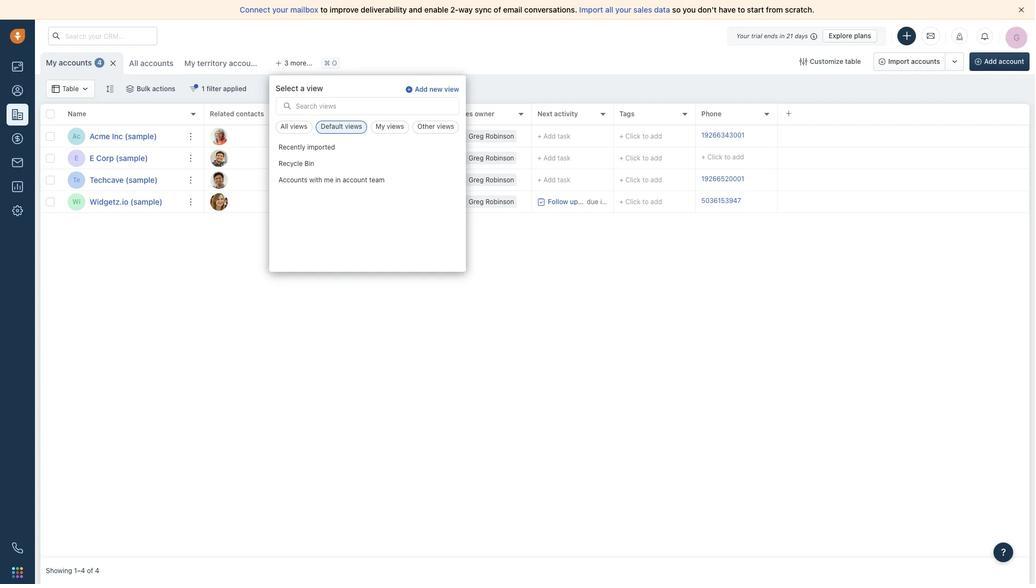 Task type: describe. For each thing, give the bounding box(es) containing it.
customize table
[[810, 57, 861, 66]]

enable
[[424, 5, 449, 14]]

my territory accounts
[[184, 58, 262, 68]]

e corp (sample)
[[90, 153, 148, 163]]

add for press space to select this row. row containing $ 3,200
[[544, 176, 556, 184]]

so
[[672, 5, 681, 14]]

import inside import accounts button
[[888, 57, 909, 66]]

click for press space to select this row. row containing + click to add
[[625, 154, 641, 162]]

e for e corp (sample)
[[90, 153, 94, 163]]

(sample) down acme inc (sample) link
[[116, 153, 148, 163]]

⌘ o
[[324, 59, 337, 67]]

2 greg robinson from the top
[[469, 154, 514, 162]]

press space to select this row. row containing $ 100
[[204, 126, 1030, 148]]

widgetz.io (sample) link
[[90, 196, 162, 207]]

all views button
[[276, 121, 312, 134]]

greg robinson for 19266343001
[[469, 132, 514, 140]]

add for j icon
[[651, 154, 662, 162]]

owner
[[475, 110, 495, 118]]

2 + add task from the top
[[538, 154, 571, 162]]

improve
[[330, 5, 359, 14]]

send email image
[[927, 31, 935, 41]]

19266520001 link
[[701, 174, 744, 186]]

accounts for my
[[59, 58, 92, 67]]

techcave
[[90, 175, 124, 184]]

s image
[[210, 171, 228, 189]]

and
[[409, 5, 422, 14]]

explore plans link
[[823, 29, 877, 42]]

o
[[332, 59, 337, 67]]

my accounts link
[[46, 57, 92, 68]]

all views
[[281, 123, 307, 131]]

name
[[68, 110, 86, 118]]

2 task from the top
[[558, 154, 571, 162]]

techcave (sample) link
[[90, 175, 158, 185]]

add for the s image
[[651, 176, 662, 184]]

greg for 19266343001
[[469, 132, 484, 140]]

click for press space to select this row. row containing $ 3,200
[[625, 176, 641, 184]]

3
[[284, 59, 289, 67]]

⌘
[[324, 59, 330, 67]]

add account button
[[970, 52, 1030, 71]]

2 your from the left
[[615, 5, 632, 14]]

my accounts 4
[[46, 58, 102, 67]]

2-
[[451, 5, 459, 14]]

mailbox
[[290, 5, 318, 14]]

connect your mailbox to improve deliverability and enable 2-way sync of email conversations. import all your sales data so you don't have to start from scratch.
[[240, 5, 815, 14]]

close image
[[1019, 7, 1024, 13]]

recently
[[278, 143, 305, 152]]

(sample) down name column header
[[125, 131, 157, 141]]

bulk actions
[[137, 85, 175, 93]]

greg robinson for 5036153947
[[469, 198, 514, 206]]

ends
[[764, 32, 778, 39]]

showing 1–4 of 4
[[46, 567, 99, 575]]

+ click to add for press space to select this row. row containing $ 3,200
[[620, 176, 662, 184]]

from
[[766, 5, 783, 14]]

your
[[736, 32, 750, 39]]

open
[[374, 110, 391, 118]]

phone image
[[12, 543, 23, 554]]

+ click to add for press space to select this row. row containing 5036153947
[[620, 198, 662, 206]]

views for all views
[[290, 123, 307, 131]]

container_wx8msf4aqz5i3rn1 image for 1 filter applied button at top left
[[190, 85, 197, 93]]

imported
[[307, 143, 335, 152]]

your trial ends in 21 days
[[736, 32, 808, 39]]

deals
[[393, 110, 410, 118]]

email
[[503, 5, 522, 14]]

select
[[276, 84, 298, 93]]

website
[[292, 110, 318, 118]]

add for j image
[[651, 198, 662, 206]]

$ 3,200
[[374, 175, 405, 185]]

recycle
[[278, 160, 302, 168]]

view for add new view
[[444, 85, 459, 94]]

a
[[300, 84, 305, 93]]

press space to select this row. row containing widgetz.io (sample)
[[40, 191, 204, 213]]

freshworks switcher image
[[12, 567, 23, 578]]

row group containing acme inc (sample)
[[40, 126, 204, 213]]

accounts up applied
[[229, 58, 262, 68]]

team
[[369, 176, 384, 184]]

2 robinson from the top
[[486, 154, 514, 162]]

+ click to add for press space to select this row. row containing + click to add
[[620, 154, 662, 162]]

default views button
[[316, 121, 367, 134]]

corp
[[96, 153, 114, 163]]

1
[[202, 85, 205, 93]]

table
[[845, 57, 861, 66]]

add for the l 'image'
[[651, 132, 662, 140]]

1 your from the left
[[272, 5, 288, 14]]

start
[[747, 5, 764, 14]]

default
[[321, 123, 343, 131]]

$ 100
[[374, 131, 396, 141]]

1–4
[[74, 567, 85, 575]]

21
[[787, 32, 793, 39]]

related contacts
[[210, 110, 264, 118]]

phone element
[[7, 538, 28, 559]]

import accounts group
[[874, 52, 964, 71]]

sampleacme.com
[[292, 132, 346, 140]]

connect
[[240, 5, 270, 14]]

add new view
[[415, 85, 459, 94]]

l image
[[210, 128, 228, 145]]

bulk actions button
[[119, 80, 183, 98]]

view for select a view
[[307, 84, 323, 93]]

19266343001
[[701, 131, 745, 139]]

sales
[[456, 110, 473, 118]]

me
[[324, 176, 333, 184]]

press space to select this row. row containing + click to add
[[204, 148, 1030, 169]]

robinson for 5036153947
[[486, 198, 514, 206]]

in for account
[[335, 176, 341, 184]]

tags
[[620, 110, 635, 118]]

1 horizontal spatial of
[[494, 5, 501, 14]]

robinson for 19266343001
[[486, 132, 514, 140]]

territory
[[197, 58, 227, 68]]

account inside add account button
[[999, 57, 1024, 66]]

row group containing $ 100
[[204, 126, 1030, 213]]

due in 2 days
[[587, 197, 628, 206]]

press space to select this row. row containing acme inc (sample)
[[40, 126, 204, 148]]

in for 21
[[780, 32, 785, 39]]

have
[[719, 5, 736, 14]]

next
[[538, 110, 553, 118]]

add inside add account button
[[984, 57, 997, 66]]

open deals amount
[[374, 110, 436, 118]]

techcave (sample)
[[90, 175, 158, 184]]

Search your CRM... text field
[[48, 27, 157, 45]]

widgetz.io (sample)
[[90, 197, 162, 206]]



Task type: locate. For each thing, give the bounding box(es) containing it.
1 vertical spatial days
[[613, 197, 628, 206]]

1 filter applied button
[[183, 80, 254, 98]]

my for my views
[[376, 123, 385, 131]]

1 vertical spatial task
[[558, 154, 571, 162]]

greg robinson for 19266520001
[[469, 176, 514, 184]]

container_wx8msf4aqz5i3rn1 image for bulk actions button
[[126, 85, 134, 93]]

19266343001 link
[[701, 130, 745, 142]]

scratch.
[[785, 5, 815, 14]]

days right 2
[[613, 197, 628, 206]]

account down close image
[[999, 57, 1024, 66]]

e corp (sample) link
[[90, 153, 148, 164]]

customize
[[810, 57, 843, 66]]

days
[[795, 32, 808, 39], [613, 197, 628, 206]]

task for $ 3,200
[[558, 176, 571, 184]]

+ add task for $ 100
[[538, 132, 571, 140]]

add
[[651, 132, 662, 140], [733, 153, 744, 161], [323, 154, 334, 162], [651, 154, 662, 162], [651, 176, 662, 184], [651, 198, 662, 206]]

0 vertical spatial all
[[129, 58, 138, 68]]

of
[[494, 5, 501, 14], [87, 567, 93, 575]]

phone
[[701, 110, 722, 118]]

accounts for all
[[140, 58, 173, 68]]

3 robinson from the top
[[486, 176, 514, 184]]

e
[[90, 153, 94, 163], [74, 154, 78, 162]]

19266520001
[[701, 175, 744, 183]]

my up $ 100
[[376, 123, 385, 131]]

accounts inside button
[[911, 57, 940, 66]]

Search views search field
[[276, 98, 459, 115]]

click for press space to select this row. row containing 5036153947
[[625, 198, 641, 206]]

views inside other views button
[[437, 123, 454, 131]]

0 vertical spatial 4
[[97, 59, 102, 67]]

0 vertical spatial account
[[999, 57, 1024, 66]]

3 greg from the top
[[469, 176, 484, 184]]

1 horizontal spatial view
[[444, 85, 459, 94]]

all down the search image
[[281, 123, 288, 131]]

view right a
[[307, 84, 323, 93]]

accounts down send email icon
[[911, 57, 940, 66]]

$ for $ 3,200
[[374, 175, 379, 185]]

press space to select this row. row containing $ 3,200
[[204, 169, 1030, 191]]

data
[[654, 5, 670, 14]]

accounts for import
[[911, 57, 940, 66]]

+ click to add for press space to select this row. row containing $ 100
[[620, 132, 662, 140]]

0 vertical spatial days
[[795, 32, 808, 39]]

2 vertical spatial task
[[558, 176, 571, 184]]

4 down search your crm... text box
[[97, 59, 102, 67]]

conversations.
[[524, 5, 577, 14]]

0 vertical spatial of
[[494, 5, 501, 14]]

3 + add task from the top
[[538, 176, 571, 184]]

don't
[[698, 5, 717, 14]]

sales owner
[[456, 110, 495, 118]]

plans
[[854, 31, 871, 40]]

1 greg robinson from the top
[[469, 132, 514, 140]]

contacts
[[236, 110, 264, 118]]

cell
[[778, 126, 1030, 147], [368, 148, 450, 169], [778, 148, 1030, 169], [778, 169, 1030, 191], [286, 191, 368, 213], [368, 191, 450, 213], [778, 191, 1030, 213]]

1 vertical spatial in
[[335, 176, 341, 184]]

1 vertical spatial + add task
[[538, 154, 571, 162]]

view right new
[[444, 85, 459, 94]]

e for e
[[74, 154, 78, 162]]

2 greg from the top
[[469, 154, 484, 162]]

new
[[429, 85, 443, 94]]

$ left 100
[[374, 131, 379, 141]]

inc
[[112, 131, 123, 141]]

your left the mailbox
[[272, 5, 288, 14]]

name column header
[[62, 104, 204, 126]]

4 views from the left
[[437, 123, 454, 131]]

accounts up bulk actions
[[140, 58, 173, 68]]

0 horizontal spatial view
[[307, 84, 323, 93]]

100
[[381, 131, 396, 141]]

$ for $ 100
[[374, 131, 379, 141]]

bin
[[304, 160, 314, 168]]

2 vertical spatial in
[[600, 197, 606, 206]]

3 greg robinson from the top
[[469, 176, 514, 184]]

5036153947
[[701, 197, 741, 205]]

other
[[418, 123, 435, 131]]

in
[[780, 32, 785, 39], [335, 176, 341, 184], [600, 197, 606, 206]]

1 horizontal spatial days
[[795, 32, 808, 39]]

my for my accounts 4
[[46, 58, 57, 67]]

0 horizontal spatial my
[[46, 58, 57, 67]]

2 row group from the left
[[204, 126, 1030, 213]]

1 horizontal spatial your
[[615, 5, 632, 14]]

1 vertical spatial all
[[281, 123, 288, 131]]

0 horizontal spatial e
[[74, 154, 78, 162]]

add for press space to select this row. row containing $ 100
[[544, 132, 556, 140]]

sampletechcave.com
[[292, 176, 357, 184]]

views down website
[[290, 123, 307, 131]]

actions
[[152, 85, 175, 93]]

default views
[[321, 123, 362, 131]]

+ click to add
[[620, 132, 662, 140], [701, 153, 744, 161], [292, 154, 334, 162], [620, 154, 662, 162], [620, 176, 662, 184], [620, 198, 662, 206]]

container_wx8msf4aqz5i3rn1 image inside 'customize table' button
[[800, 58, 807, 66]]

explore
[[829, 31, 853, 40]]

my for my territory accounts
[[184, 58, 195, 68]]

(sample) down techcave (sample) link on the top of page
[[130, 197, 162, 206]]

5036153947 link
[[701, 196, 741, 208]]

1 views from the left
[[290, 123, 307, 131]]

0 vertical spatial $
[[374, 131, 379, 141]]

j image
[[210, 193, 228, 211]]

4 robinson from the top
[[486, 198, 514, 206]]

1 filter applied
[[202, 85, 247, 93]]

views for my views
[[387, 123, 404, 131]]

views inside all views button
[[290, 123, 307, 131]]

4 inside my accounts 4
[[97, 59, 102, 67]]

0 horizontal spatial import
[[579, 5, 603, 14]]

my territory accounts button
[[179, 52, 266, 74], [184, 58, 262, 68]]

3 views from the left
[[387, 123, 404, 131]]

days inside row group
[[613, 197, 628, 206]]

press space to select this row. row containing 5036153947
[[204, 191, 1030, 213]]

sales
[[634, 5, 652, 14]]

container_wx8msf4aqz5i3rn1 image for 'customize table' button
[[800, 58, 807, 66]]

other views button
[[413, 121, 459, 134]]

1 + add task from the top
[[538, 132, 571, 140]]

4 greg from the top
[[469, 198, 484, 206]]

way
[[459, 5, 473, 14]]

1 horizontal spatial in
[[600, 197, 606, 206]]

container_wx8msf4aqz5i3rn1 image
[[52, 85, 60, 93], [82, 85, 89, 93], [458, 154, 466, 162], [458, 176, 466, 184]]

days right 21
[[795, 32, 808, 39]]

add for press space to select this row. row containing + click to add
[[544, 154, 556, 162]]

views inside the my views button
[[387, 123, 404, 131]]

my
[[46, 58, 57, 67], [184, 58, 195, 68], [376, 123, 385, 131]]

views for default views
[[345, 123, 362, 131]]

my views
[[376, 123, 404, 131]]

click
[[625, 132, 641, 140], [707, 153, 723, 161], [298, 154, 313, 162], [625, 154, 641, 162], [625, 176, 641, 184], [625, 198, 641, 206]]

4 right 1–4
[[95, 567, 99, 575]]

0 vertical spatial in
[[780, 32, 785, 39]]

views inside default views button
[[345, 123, 362, 131]]

account left team
[[342, 176, 367, 184]]

container_wx8msf4aqz5i3rn1 image inside 1 filter applied button
[[190, 85, 197, 93]]

all accounts
[[129, 58, 173, 68]]

all for all accounts
[[129, 58, 138, 68]]

in right me
[[335, 176, 341, 184]]

due
[[587, 197, 599, 206]]

recently imported
[[278, 143, 335, 152]]

press space to select this row. row containing techcave (sample)
[[40, 169, 204, 191]]

grid
[[40, 103, 1030, 558]]

1 vertical spatial import
[[888, 57, 909, 66]]

1 $ from the top
[[374, 131, 379, 141]]

bulk
[[137, 85, 151, 93]]

2 $ from the top
[[374, 175, 379, 185]]

import accounts
[[888, 57, 940, 66]]

accounts with me in account team
[[278, 176, 384, 184]]

0 vertical spatial + add task
[[538, 132, 571, 140]]

1 vertical spatial 4
[[95, 567, 99, 575]]

e down ac at the top left
[[74, 154, 78, 162]]

trial
[[751, 32, 762, 39]]

all
[[605, 5, 613, 14]]

recycle bin
[[278, 160, 314, 168]]

you
[[683, 5, 696, 14]]

1 horizontal spatial e
[[90, 153, 94, 163]]

2 vertical spatial + add task
[[538, 176, 571, 184]]

views right other
[[437, 123, 454, 131]]

container_wx8msf4aqz5i3rn1 image inside bulk actions button
[[126, 85, 134, 93]]

0 horizontal spatial account
[[342, 176, 367, 184]]

2
[[608, 197, 612, 206]]

1 horizontal spatial my
[[184, 58, 195, 68]]

import accounts button
[[874, 52, 946, 71]]

greg for 5036153947
[[469, 198, 484, 206]]

in left 2
[[600, 197, 606, 206]]

all up bulk
[[129, 58, 138, 68]]

(sample) up widgetz.io (sample)
[[126, 175, 158, 184]]

te
[[73, 176, 80, 184]]

1 vertical spatial of
[[87, 567, 93, 575]]

related
[[210, 110, 234, 118]]

0 vertical spatial task
[[558, 132, 571, 140]]

1 vertical spatial account
[[342, 176, 367, 184]]

row group
[[40, 126, 204, 213], [204, 126, 1030, 213]]

4 greg robinson from the top
[[469, 198, 514, 206]]

1 horizontal spatial all
[[281, 123, 288, 131]]

grid containing $ 100
[[40, 103, 1030, 558]]

j image
[[210, 149, 228, 167]]

of right the sync
[[494, 5, 501, 14]]

2 horizontal spatial my
[[376, 123, 385, 131]]

other views
[[418, 123, 454, 131]]

0 horizontal spatial your
[[272, 5, 288, 14]]

acme inc (sample) link
[[90, 131, 157, 142]]

0 horizontal spatial all
[[129, 58, 138, 68]]

1 row group from the left
[[40, 126, 204, 213]]

acme inc (sample)
[[90, 131, 157, 141]]

my left territory
[[184, 58, 195, 68]]

all for all views
[[281, 123, 288, 131]]

+ add task
[[538, 132, 571, 140], [538, 154, 571, 162], [538, 176, 571, 184]]

3 more... button
[[269, 56, 319, 71]]

1 horizontal spatial import
[[888, 57, 909, 66]]

0 horizontal spatial days
[[613, 197, 628, 206]]

views up 100
[[387, 123, 404, 131]]

click for press space to select this row. row containing $ 100
[[625, 132, 641, 140]]

3 task from the top
[[558, 176, 571, 184]]

container_wx8msf4aqz5i3rn1 image
[[800, 58, 807, 66], [126, 85, 134, 93], [190, 85, 197, 93], [458, 198, 466, 206], [538, 198, 545, 206]]

with
[[309, 176, 322, 184]]

to
[[320, 5, 328, 14], [738, 5, 745, 14], [643, 132, 649, 140], [724, 153, 731, 161], [315, 154, 321, 162], [643, 154, 649, 162], [643, 176, 649, 184], [643, 198, 649, 206]]

my up table popup button
[[46, 58, 57, 67]]

robinson for 19266520001
[[486, 176, 514, 184]]

1 horizontal spatial account
[[999, 57, 1024, 66]]

1 vertical spatial $
[[374, 175, 379, 185]]

your right the all
[[615, 5, 632, 14]]

greg for 19266520001
[[469, 176, 484, 184]]

robinson
[[486, 132, 514, 140], [486, 154, 514, 162], [486, 176, 514, 184], [486, 198, 514, 206]]

of right 1–4
[[87, 567, 93, 575]]

widgetz.io
[[90, 197, 128, 206]]

$ left 3,200
[[374, 175, 379, 185]]

e left corp
[[90, 153, 94, 163]]

2 views from the left
[[345, 123, 362, 131]]

filter
[[207, 85, 221, 93]]

0 horizontal spatial in
[[335, 176, 341, 184]]

table
[[62, 85, 79, 93]]

search image
[[283, 102, 291, 110]]

task for $ 100
[[558, 132, 571, 140]]

accounts up table
[[59, 58, 92, 67]]

style_myh0__igzzd8unmi image
[[106, 85, 114, 93]]

press space to select this row. row
[[40, 126, 204, 148], [204, 126, 1030, 148], [40, 148, 204, 169], [204, 148, 1030, 169], [40, 169, 204, 191], [204, 169, 1030, 191], [40, 191, 204, 213], [204, 191, 1030, 213]]

in left 21
[[780, 32, 785, 39]]

deliverability
[[361, 5, 407, 14]]

name row
[[40, 104, 204, 126]]

1 robinson from the top
[[486, 132, 514, 140]]

import all your sales data link
[[579, 5, 672, 14]]

accounts
[[278, 176, 307, 184]]

0 horizontal spatial of
[[87, 567, 93, 575]]

1 greg from the top
[[469, 132, 484, 140]]

add account
[[984, 57, 1024, 66]]

press space to select this row. row containing e corp (sample)
[[40, 148, 204, 169]]

+ add task for $ 3,200
[[538, 176, 571, 184]]

1 task from the top
[[558, 132, 571, 140]]

views right default
[[345, 123, 362, 131]]

0 vertical spatial import
[[579, 5, 603, 14]]

all inside button
[[281, 123, 288, 131]]

2 horizontal spatial in
[[780, 32, 785, 39]]

views for other views
[[437, 123, 454, 131]]

my inside button
[[376, 123, 385, 131]]

add
[[984, 57, 997, 66], [415, 85, 428, 94], [544, 132, 556, 140], [544, 154, 556, 162], [544, 176, 556, 184]]



Task type: vqa. For each thing, say whether or not it's contained in the screenshot.
Jane Sampleton (sample)
no



